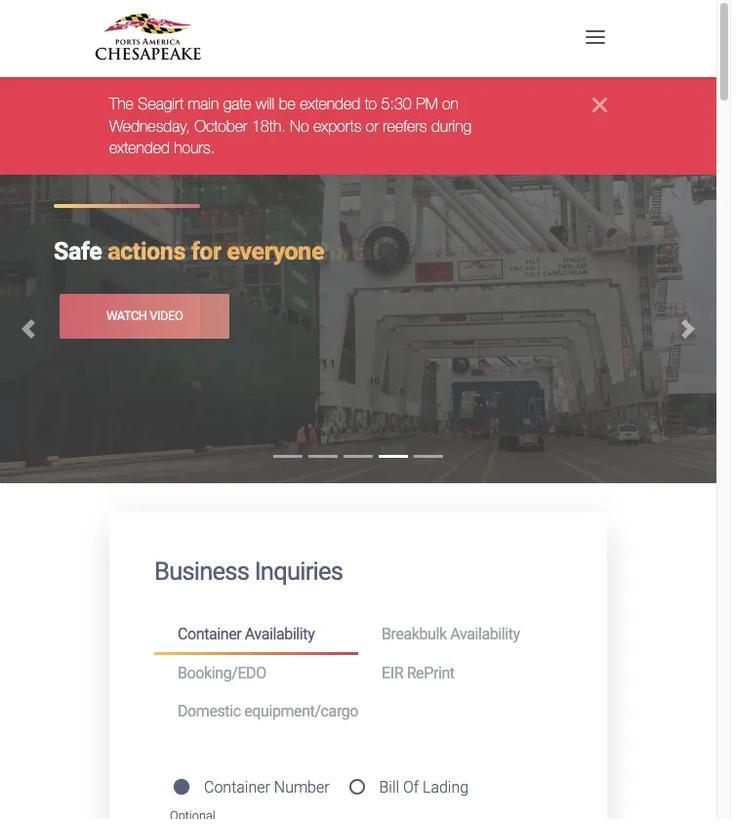 Task type: vqa. For each thing, say whether or not it's contained in the screenshot.
Link
no



Task type: describe. For each thing, give the bounding box(es) containing it.
web
[[262, 237, 309, 265]]

breakbulk availability link
[[358, 617, 562, 652]]

close image
[[593, 93, 607, 117]]

seagirt
[[138, 95, 184, 113]]

reprint
[[407, 664, 455, 682]]

hours.
[[174, 139, 215, 156]]

container for container number
[[204, 778, 270, 797]]

bill of lading
[[379, 778, 469, 797]]

or
[[366, 117, 379, 135]]

18th.
[[252, 117, 286, 135]]

actions
[[108, 237, 185, 265]]

watch
[[106, 309, 147, 323]]

the
[[109, 95, 134, 113]]

booking/edo
[[178, 664, 266, 682]]

video
[[150, 309, 183, 323]]

the seagirt main gate will be extended to 5:30 pm on wednesday, october 18th.  no exports or reefers during extended hours. link
[[109, 95, 472, 156]]

domestic
[[178, 702, 241, 721]]

portal
[[314, 237, 379, 265]]

gate
[[223, 95, 251, 113]]

launch
[[106, 309, 153, 323]]

safe
[[54, 237, 102, 265]]

on
[[442, 95, 459, 113]]

container availability
[[178, 625, 315, 643]]

container availability link
[[154, 617, 358, 655]]

watch video link
[[60, 294, 230, 339]]

eir reprint link
[[358, 655, 562, 691]]

breakbulk
[[382, 625, 447, 643]]

tos
[[211, 237, 256, 265]]

pm
[[416, 95, 438, 113]]

america
[[117, 237, 206, 265]]

availability for container availability
[[245, 625, 315, 643]]

eir reprint
[[382, 664, 455, 682]]

toggle navigation image
[[581, 22, 610, 51]]

launch link
[[60, 294, 200, 339]]



Task type: locate. For each thing, give the bounding box(es) containing it.
1 vertical spatial extended
[[109, 139, 170, 156]]

availability
[[245, 625, 315, 643], [450, 625, 520, 643]]

no
[[290, 117, 309, 135]]

1 horizontal spatial extended
[[300, 95, 360, 113]]

2 availability from the left
[[450, 625, 520, 643]]

extended down 'wednesday,'
[[109, 139, 170, 156]]

the seagirt main gate will be extended to 5:30 pm on wednesday, october 18th.  no exports or reefers during extended hours. alert
[[0, 78, 717, 174]]

inquiries
[[255, 557, 343, 586]]

of
[[403, 778, 419, 797]]

1 vertical spatial container
[[204, 778, 270, 797]]

0 horizontal spatial extended
[[109, 139, 170, 156]]

october
[[194, 117, 248, 135]]

be
[[279, 95, 296, 113]]

everyone
[[227, 237, 324, 265]]

container left number
[[204, 778, 270, 797]]

during
[[432, 117, 472, 135]]

exports
[[313, 117, 362, 135]]

0 horizontal spatial availability
[[245, 625, 315, 643]]

tos web portal image
[[0, 174, 717, 484]]

ports
[[54, 237, 111, 265]]

availability for breakbulk availability
[[450, 625, 520, 643]]

domestic equipment/cargo link
[[154, 694, 562, 730]]

will
[[256, 95, 275, 113]]

container number
[[204, 778, 330, 797]]

container up booking/edo
[[178, 625, 241, 643]]

breakbulk availability
[[382, 625, 520, 643]]

business
[[154, 557, 249, 586]]

domestic equipment/cargo
[[178, 702, 358, 721]]

bill
[[379, 778, 399, 797]]

0 vertical spatial container
[[178, 625, 241, 643]]

main
[[188, 95, 219, 113]]

lading
[[423, 778, 469, 797]]

safety image
[[0, 174, 717, 484]]

reefers
[[383, 117, 427, 135]]

availability up 'booking/edo' link
[[245, 625, 315, 643]]

extended
[[300, 95, 360, 113], [109, 139, 170, 156]]

the seagirt main gate will be extended to 5:30 pm on wednesday, october 18th.  no exports or reefers during extended hours.
[[109, 95, 472, 156]]

wednesday,
[[109, 117, 190, 135]]

for
[[191, 237, 221, 265]]

safe actions for everyone
[[54, 237, 324, 265]]

extended up exports
[[300, 95, 360, 113]]

availability up the eir reprint link
[[450, 625, 520, 643]]

1 horizontal spatial availability
[[450, 625, 520, 643]]

0 vertical spatial extended
[[300, 95, 360, 113]]

1 availability from the left
[[245, 625, 315, 643]]

container for container availability
[[178, 625, 241, 643]]

equipment/cargo
[[244, 702, 358, 721]]

ports america tos web portal
[[54, 237, 379, 265]]

eir
[[382, 664, 403, 682]]

number
[[274, 778, 330, 797]]

5:30
[[381, 95, 412, 113]]

business inquiries
[[154, 557, 343, 586]]

to
[[365, 95, 377, 113]]

container
[[178, 625, 241, 643], [204, 778, 270, 797]]

watch video
[[106, 309, 183, 323]]

booking/edo link
[[154, 655, 358, 691]]



